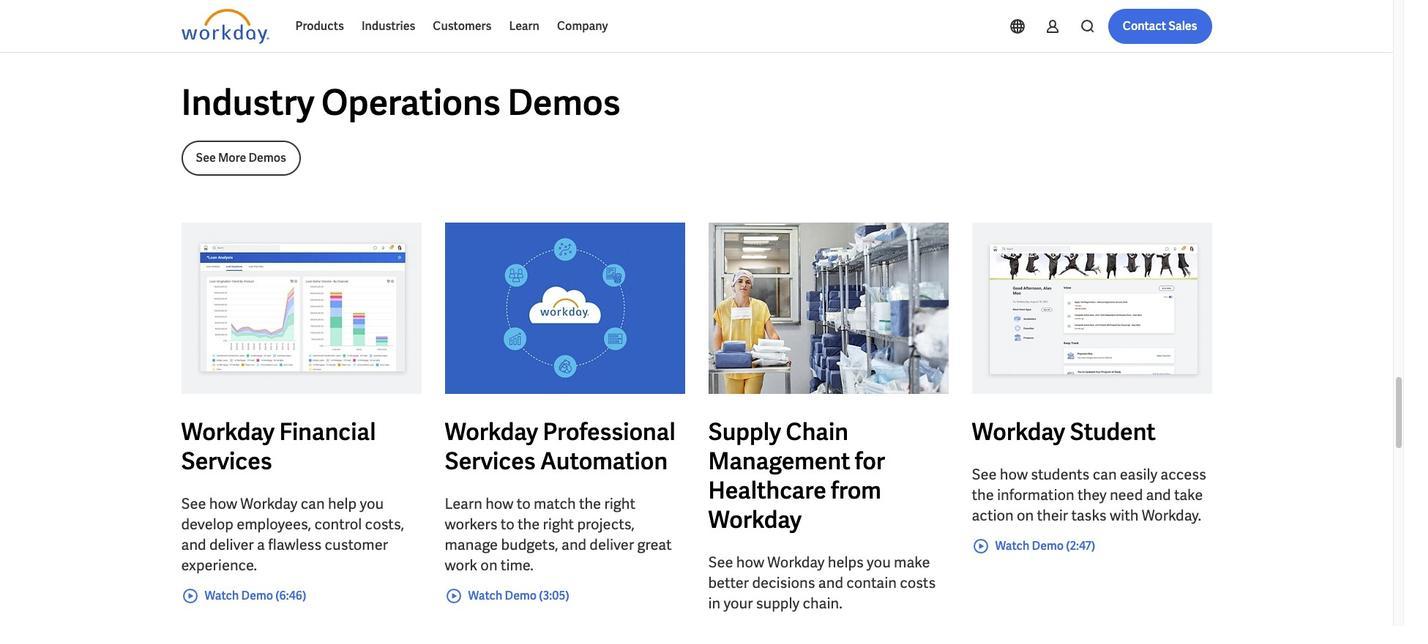 Task type: vqa. For each thing, say whether or not it's contained in the screenshot.
Support popup button
no



Task type: locate. For each thing, give the bounding box(es) containing it.
1 vertical spatial on
[[481, 556, 498, 575]]

costs
[[900, 573, 936, 592]]

workday student
[[972, 416, 1156, 447]]

1 horizontal spatial demos
[[508, 80, 621, 125]]

services inside workday financial services
[[181, 446, 272, 476]]

watch down experience.
[[205, 588, 239, 603]]

demo down their
[[1032, 538, 1064, 553]]

how up workers
[[486, 494, 514, 513]]

services up develop
[[181, 446, 272, 476]]

and up chain.
[[819, 573, 844, 592]]

demo for student
[[1032, 538, 1064, 553]]

watch
[[996, 538, 1030, 553], [205, 588, 239, 603], [468, 588, 503, 603]]

the
[[972, 485, 994, 504], [579, 494, 601, 513], [518, 515, 540, 534]]

deliver down projects,
[[590, 535, 634, 554]]

on down information
[[1017, 506, 1034, 525]]

1 vertical spatial demos
[[249, 150, 286, 165]]

see how students can easily access the information they need and take action on their tasks with workday.
[[972, 465, 1207, 525]]

1 deliver from the left
[[209, 535, 254, 554]]

watch down action in the bottom right of the page
[[996, 538, 1030, 553]]

see how workday can help you develop employees, control costs, and deliver a flawless customer experience.
[[181, 494, 404, 575]]

see for workday student
[[972, 465, 997, 484]]

information
[[997, 485, 1075, 504]]

2 deliver from the left
[[590, 535, 634, 554]]

company
[[557, 18, 608, 34]]

learn how to match the right workers to the right projects, manage budgets, and deliver great work on time.
[[445, 494, 672, 575]]

watch inside "link"
[[996, 538, 1030, 553]]

financial
[[279, 416, 376, 447]]

demos inside "link"
[[249, 150, 286, 165]]

company button
[[548, 9, 617, 44]]

0 vertical spatial you
[[360, 494, 384, 513]]

can for student
[[1093, 465, 1117, 484]]

1 vertical spatial right
[[543, 515, 574, 534]]

watch the workday student demo image
[[972, 222, 1212, 394]]

and inside see how workday can help you develop employees, control costs, and deliver a flawless customer experience.
[[181, 535, 206, 554]]

demo for professional
[[505, 588, 537, 603]]

see inside see how workday can help you develop employees, control costs, and deliver a flawless customer experience.
[[181, 494, 206, 513]]

can inside see how students can easily access the information they need and take action on their tasks with workday.
[[1093, 465, 1117, 484]]

budgets,
[[501, 535, 558, 554]]

learn left 'company'
[[509, 18, 540, 34]]

how inside see how students can easily access the information they need and take action on their tasks with workday.
[[1000, 465, 1028, 484]]

with
[[1110, 506, 1139, 525]]

can
[[1093, 465, 1117, 484], [301, 494, 325, 513]]

how
[[1000, 465, 1028, 484], [209, 494, 237, 513], [486, 494, 514, 513], [737, 553, 765, 572]]

action
[[972, 506, 1014, 525]]

1 horizontal spatial right
[[604, 494, 636, 513]]

to up the budgets,
[[501, 515, 515, 534]]

can up they
[[1093, 465, 1117, 484]]

0 horizontal spatial on
[[481, 556, 498, 575]]

right down match
[[543, 515, 574, 534]]

services inside workday professional services automation
[[445, 446, 536, 476]]

0 horizontal spatial demos
[[249, 150, 286, 165]]

watch down work at the left bottom of page
[[468, 588, 503, 603]]

see left more
[[196, 150, 216, 165]]

0 vertical spatial learn
[[509, 18, 540, 34]]

how up better
[[737, 553, 765, 572]]

how inside see how workday can help you develop employees, control costs, and deliver a flawless customer experience.
[[209, 494, 237, 513]]

1 horizontal spatial watch
[[468, 588, 503, 603]]

deliver up experience.
[[209, 535, 254, 554]]

0 vertical spatial can
[[1093, 465, 1117, 484]]

on
[[1017, 506, 1034, 525], [481, 556, 498, 575]]

go to the homepage image
[[181, 9, 269, 44]]

supply
[[756, 594, 800, 613]]

2 services from the left
[[445, 446, 536, 476]]

watch the professional services automation demo image
[[445, 222, 685, 394]]

1 horizontal spatial can
[[1093, 465, 1117, 484]]

2 horizontal spatial the
[[972, 485, 994, 504]]

learn up workers
[[445, 494, 483, 513]]

0 horizontal spatial watch
[[205, 588, 239, 603]]

develop
[[181, 515, 234, 534]]

deliver
[[209, 535, 254, 554], [590, 535, 634, 554]]

and down projects,
[[562, 535, 587, 554]]

0 horizontal spatial right
[[543, 515, 574, 534]]

see inside see how students can easily access the information they need and take action on their tasks with workday.
[[972, 465, 997, 484]]

decisions
[[752, 573, 815, 592]]

and inside see how students can easily access the information they need and take action on their tasks with workday.
[[1146, 485, 1171, 504]]

in
[[708, 594, 721, 613]]

can left the help
[[301, 494, 325, 513]]

demo inside "link"
[[1032, 538, 1064, 553]]

services up workers
[[445, 446, 536, 476]]

watch inside "link"
[[205, 588, 239, 603]]

watch for workday professional services automation
[[468, 588, 503, 603]]

0 vertical spatial on
[[1017, 506, 1034, 525]]

2 horizontal spatial demo
[[1032, 538, 1064, 553]]

learn inside learn how to match the right workers to the right projects, manage budgets, and deliver great work on time.
[[445, 494, 483, 513]]

(3:05)
[[539, 588, 569, 603]]

employees,
[[237, 515, 311, 534]]

products
[[295, 18, 344, 34]]

industry
[[181, 80, 315, 125]]

to left match
[[517, 494, 531, 513]]

1 horizontal spatial demo
[[505, 588, 537, 603]]

workday
[[181, 416, 275, 447], [445, 416, 538, 447], [972, 416, 1066, 447], [240, 494, 298, 513], [708, 504, 802, 535], [768, 553, 825, 572]]

customer
[[325, 535, 388, 554]]

right
[[604, 494, 636, 513], [543, 515, 574, 534]]

0 horizontal spatial learn
[[445, 494, 483, 513]]

demo inside "link"
[[241, 588, 273, 603]]

flawless
[[268, 535, 322, 554]]

demo down time.
[[505, 588, 537, 603]]

industry operations demos
[[181, 80, 621, 125]]

how up information
[[1000, 465, 1028, 484]]

a
[[257, 535, 265, 554]]

0 horizontal spatial demo
[[241, 588, 273, 603]]

1 services from the left
[[181, 446, 272, 476]]

workday professional services automation
[[445, 416, 676, 476]]

on down manage
[[481, 556, 498, 575]]

0 horizontal spatial can
[[301, 494, 325, 513]]

operations
[[322, 80, 501, 125]]

0 horizontal spatial you
[[360, 494, 384, 513]]

0 horizontal spatial services
[[181, 446, 272, 476]]

see inside see how workday helps you make better decisions and contain costs in your supply chain.
[[708, 553, 733, 572]]

demos
[[508, 80, 621, 125], [249, 150, 286, 165]]

watch the supply chain management for healthcare from workday demo image
[[708, 222, 949, 394]]

1 vertical spatial can
[[301, 494, 325, 513]]

the up the budgets,
[[518, 515, 540, 534]]

see up better
[[708, 553, 733, 572]]

contact
[[1123, 18, 1167, 34]]

see up action in the bottom right of the page
[[972, 465, 997, 484]]

how inside see how workday helps you make better decisions and contain costs in your supply chain.
[[737, 553, 765, 572]]

(6:46)
[[275, 588, 306, 603]]

work
[[445, 556, 477, 575]]

and down develop
[[181, 535, 206, 554]]

0 horizontal spatial to
[[501, 515, 515, 534]]

services for workday professional services automation
[[445, 446, 536, 476]]

0 vertical spatial right
[[604, 494, 636, 513]]

chain.
[[803, 594, 843, 613]]

right up projects,
[[604, 494, 636, 513]]

demo left (6:46)
[[241, 588, 273, 603]]

to
[[517, 494, 531, 513], [501, 515, 515, 534]]

services
[[181, 446, 272, 476], [445, 446, 536, 476]]

learn
[[509, 18, 540, 34], [445, 494, 483, 513]]

1 horizontal spatial services
[[445, 446, 536, 476]]

see for workday financial services
[[181, 494, 206, 513]]

0 horizontal spatial deliver
[[209, 535, 254, 554]]

how up develop
[[209, 494, 237, 513]]

can inside see how workday can help you develop employees, control costs, and deliver a flawless customer experience.
[[301, 494, 325, 513]]

professional
[[543, 416, 676, 447]]

see
[[196, 150, 216, 165], [972, 465, 997, 484], [181, 494, 206, 513], [708, 553, 733, 572]]

see up develop
[[181, 494, 206, 513]]

1 vertical spatial to
[[501, 515, 515, 534]]

the up projects,
[[579, 494, 601, 513]]

and up workday.
[[1146, 485, 1171, 504]]

see how workday helps you make better decisions and contain costs in your supply chain.
[[708, 553, 936, 613]]

1 horizontal spatial learn
[[509, 18, 540, 34]]

1 vertical spatial you
[[867, 553, 891, 572]]

1 horizontal spatial on
[[1017, 506, 1034, 525]]

you
[[360, 494, 384, 513], [867, 553, 891, 572]]

you up the contain at the bottom right
[[867, 553, 891, 572]]

industries
[[362, 18, 415, 34]]

1 vertical spatial learn
[[445, 494, 483, 513]]

you up costs,
[[360, 494, 384, 513]]

how inside learn how to match the right workers to the right projects, manage budgets, and deliver great work on time.
[[486, 494, 514, 513]]

2 horizontal spatial watch
[[996, 538, 1030, 553]]

need
[[1110, 485, 1143, 504]]

1 horizontal spatial deliver
[[590, 535, 634, 554]]

learn for learn
[[509, 18, 540, 34]]

easily
[[1120, 465, 1158, 484]]

workday inside workday financial services
[[181, 416, 275, 447]]

the up action in the bottom right of the page
[[972, 485, 994, 504]]

0 vertical spatial to
[[517, 494, 531, 513]]

learn inside dropdown button
[[509, 18, 540, 34]]

on inside learn how to match the right workers to the right projects, manage budgets, and deliver great work on time.
[[481, 556, 498, 575]]

workday financial services
[[181, 416, 376, 476]]

and
[[1146, 485, 1171, 504], [181, 535, 206, 554], [562, 535, 587, 554], [819, 573, 844, 592]]

1 horizontal spatial you
[[867, 553, 891, 572]]

0 vertical spatial demos
[[508, 80, 621, 125]]



Task type: describe. For each thing, give the bounding box(es) containing it.
demo for financial
[[241, 588, 273, 603]]

services for workday financial services
[[181, 446, 272, 476]]

1 horizontal spatial to
[[517, 494, 531, 513]]

(2:47)
[[1066, 538, 1096, 553]]

learn button
[[500, 9, 548, 44]]

contact sales
[[1123, 18, 1198, 34]]

0 horizontal spatial the
[[518, 515, 540, 534]]

how for supply chain management for healthcare from workday
[[737, 553, 765, 572]]

match
[[534, 494, 576, 513]]

time.
[[501, 556, 534, 575]]

student
[[1070, 416, 1156, 447]]

watch demo (6:46) link
[[181, 587, 306, 605]]

students
[[1031, 465, 1090, 484]]

projects,
[[577, 515, 635, 534]]

and inside learn how to match the right workers to the right projects, manage budgets, and deliver great work on time.
[[562, 535, 587, 554]]

watch demo (3:05) link
[[445, 587, 569, 605]]

manage
[[445, 535, 498, 554]]

take
[[1174, 485, 1203, 504]]

demos for see more demos
[[249, 150, 286, 165]]

the inside see how students can easily access the information they need and take action on their tasks with workday.
[[972, 485, 994, 504]]

help
[[328, 494, 357, 513]]

supply chain management for healthcare from workday
[[708, 416, 885, 535]]

1 horizontal spatial the
[[579, 494, 601, 513]]

you inside see how workday can help you develop employees, control costs, and deliver a flawless customer experience.
[[360, 494, 384, 513]]

watch the workday financial services demo image
[[181, 222, 421, 394]]

watch demo (6:46)
[[205, 588, 306, 603]]

workday inside supply chain management for healthcare from workday
[[708, 504, 802, 535]]

how for workday student
[[1000, 465, 1028, 484]]

for
[[855, 446, 885, 476]]

watch demo (2:47)
[[996, 538, 1096, 553]]

workday.
[[1142, 506, 1202, 525]]

chain
[[786, 416, 849, 447]]

demos for industry operations demos
[[508, 80, 621, 125]]

make
[[894, 553, 930, 572]]

you inside see how workday helps you make better decisions and contain costs in your supply chain.
[[867, 553, 891, 572]]

costs,
[[365, 515, 404, 534]]

see more demos
[[196, 150, 286, 165]]

great
[[637, 535, 672, 554]]

deliver inside see how workday can help you develop employees, control costs, and deliver a flawless customer experience.
[[209, 535, 254, 554]]

industries button
[[353, 9, 424, 44]]

more
[[218, 150, 246, 165]]

your
[[724, 594, 753, 613]]

watch for workday financial services
[[205, 588, 239, 603]]

they
[[1078, 485, 1107, 504]]

learn for learn how to match the right workers to the right projects, manage budgets, and deliver great work on time.
[[445, 494, 483, 513]]

see for supply chain management for healthcare from workday
[[708, 553, 733, 572]]

on inside see how students can easily access the information they need and take action on their tasks with workday.
[[1017, 506, 1034, 525]]

from
[[831, 475, 882, 506]]

watch demo (2:47) link
[[972, 537, 1096, 555]]

control
[[314, 515, 362, 534]]

deliver inside learn how to match the right workers to the right projects, manage budgets, and deliver great work on time.
[[590, 535, 634, 554]]

contact sales link
[[1108, 9, 1212, 44]]

how for workday professional services automation
[[486, 494, 514, 513]]

tasks
[[1072, 506, 1107, 525]]

can for financial
[[301, 494, 325, 513]]

workers
[[445, 515, 498, 534]]

products button
[[287, 9, 353, 44]]

experience.
[[181, 556, 257, 575]]

better
[[708, 573, 749, 592]]

customers button
[[424, 9, 500, 44]]

access
[[1161, 465, 1207, 484]]

workday inside workday professional services automation
[[445, 416, 538, 447]]

customers
[[433, 18, 492, 34]]

see inside "link"
[[196, 150, 216, 165]]

see more demos link
[[181, 140, 301, 175]]

how for workday financial services
[[209, 494, 237, 513]]

healthcare
[[708, 475, 827, 506]]

automation
[[540, 446, 668, 476]]

watch for workday student
[[996, 538, 1030, 553]]

supply
[[708, 416, 781, 447]]

workday inside see how workday can help you develop employees, control costs, and deliver a flawless customer experience.
[[240, 494, 298, 513]]

management
[[708, 446, 850, 476]]

workday inside see how workday helps you make better decisions and contain costs in your supply chain.
[[768, 553, 825, 572]]

watch demo (3:05)
[[468, 588, 569, 603]]

contain
[[847, 573, 897, 592]]

their
[[1037, 506, 1068, 525]]

helps
[[828, 553, 864, 572]]

sales
[[1169, 18, 1198, 34]]

and inside see how workday helps you make better decisions and contain costs in your supply chain.
[[819, 573, 844, 592]]



